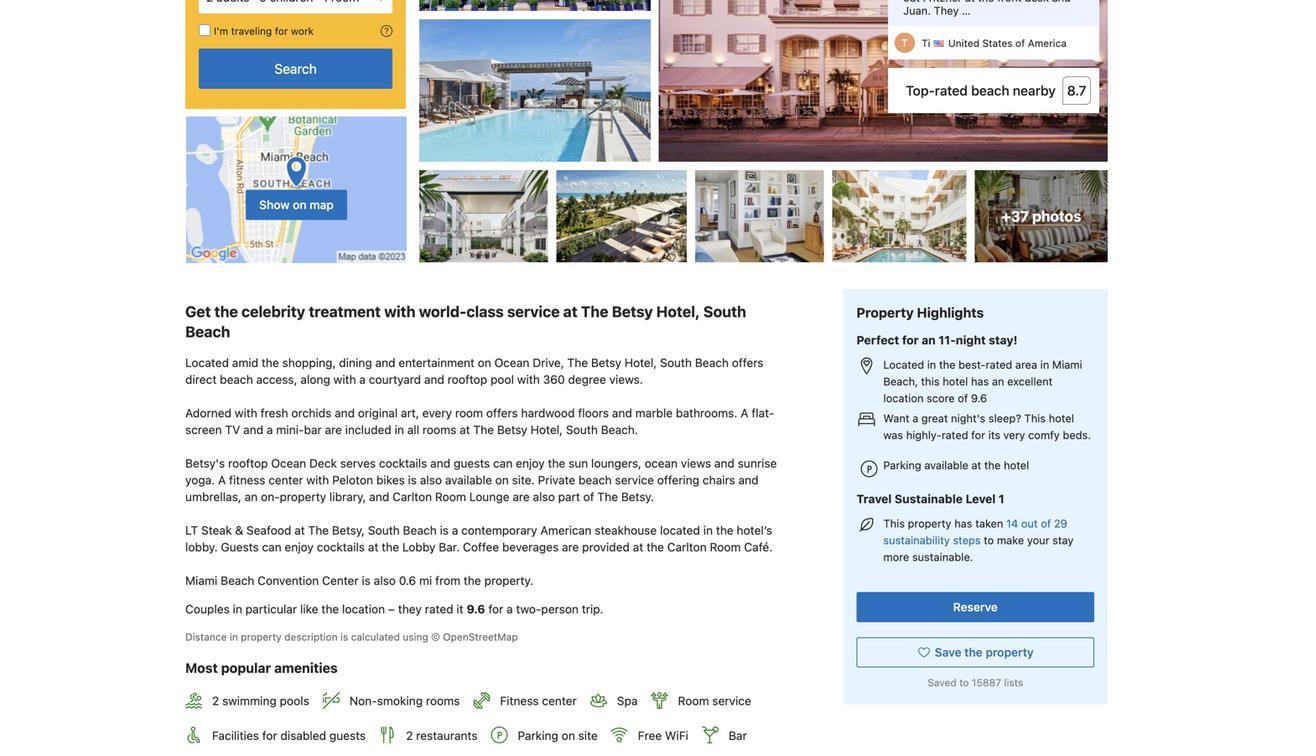 Task type: locate. For each thing, give the bounding box(es) containing it.
make
[[997, 534, 1024, 547]]

located up direct
[[185, 356, 229, 370]]

steps
[[953, 534, 981, 547]]

+37 photos
[[1001, 208, 1081, 225]]

1 horizontal spatial room
[[678, 694, 709, 708]]

0 vertical spatial cocktails
[[379, 457, 427, 471]]

0 horizontal spatial located
[[185, 356, 229, 370]]

with down 'deck'
[[306, 473, 329, 487]]

room left café.
[[710, 541, 741, 554]]

sustainability
[[883, 534, 950, 547]]

1 horizontal spatial a
[[741, 406, 748, 420]]

wifi
[[665, 729, 688, 743]]

lists
[[1004, 677, 1023, 689]]

rated inside "located in the best-rated area in miami beach, this hotel has an excellent location score of 9.6"
[[986, 358, 1012, 371]]

i'm
[[214, 25, 228, 37]]

0 vertical spatial beach
[[971, 83, 1009, 99]]

2 swimming pools
[[212, 694, 309, 708]]

0 horizontal spatial to
[[959, 677, 969, 689]]

0 vertical spatial parking
[[883, 459, 921, 472]]

top-
[[906, 83, 935, 99]]

guests down non-
[[329, 729, 366, 743]]

has
[[971, 375, 989, 388], [954, 517, 972, 530]]

at down room
[[460, 423, 470, 437]]

parking down fitness center
[[518, 729, 558, 743]]

beach up lobby
[[403, 524, 437, 538]]

an inside located amid the shopping, dining and entertainment on ocean drive, the betsy hotel, south beach offers direct beach access, along with a courtyard and rooftop pool with 360 degree views. adorned with fresh orchids and original art, every room offers hardwood floors and marble bathrooms. a flat- screen tv and a mini-bar are included in all rooms at the betsy hotel, south beach. betsy's rooftop ocean deck serves cocktails and guests can enjoy the sun loungers, ocean views and sunrise yoga. a fitness center with peloton bikes is also available on site. private beach service offering chairs and umbrellas, an on-property library, and carlton room lounge are also part of the betsy. lt steak & seafood at the betsy, south beach is a contemporary american steakhouse located in the hotel's lobby. guests can enjoy cocktails at the lobby bar. coffee beverages are provided at the carlton room café. miami beach convention center is also 0.6 mi from the property.
[[245, 490, 258, 504]]

2 vertical spatial hotel,
[[531, 423, 563, 437]]

sleep?
[[988, 412, 1021, 425]]

for inside want a great night's sleep? this hotel was highly-rated for its very comfy beds.
[[971, 429, 985, 441]]

located for located amid the shopping, dining and entertainment on ocean drive, the betsy hotel, south beach offers direct beach access, along with a courtyard and rooftop pool with 360 degree views. adorned with fresh orchids and original art, every room offers hardwood floors and marble bathrooms. a flat- screen tv and a mini-bar are included in all rooms at the betsy hotel, south beach. betsy's rooftop ocean deck serves cocktails and guests can enjoy the sun loungers, ocean views and sunrise yoga. a fitness center with peloton bikes is also available on site. private beach service offering chairs and umbrellas, an on-property library, and carlton room lounge are also part of the betsy. lt steak & seafood at the betsy, south beach is a contemporary american steakhouse located in the hotel's lobby. guests can enjoy cocktails at the lobby bar. coffee beverages are provided at the carlton room café. miami beach convention center is also 0.6 mi from the property.
[[185, 356, 229, 370]]

mini-
[[276, 423, 304, 437]]

parking available at the hotel
[[883, 459, 1029, 472]]

9.6 inside "located in the best-rated area in miami beach, this hotel has an excellent location score of 9.6"
[[971, 392, 987, 404]]

with left 360
[[517, 373, 540, 387]]

2 horizontal spatial beach
[[971, 83, 1009, 99]]

on left map
[[293, 198, 307, 212]]

on up lounge
[[495, 473, 509, 487]]

cocktails down betsy,
[[317, 541, 365, 554]]

1 vertical spatial carlton
[[667, 541, 707, 554]]

guests inside located amid the shopping, dining and entertainment on ocean drive, the betsy hotel, south beach offers direct beach access, along with a courtyard and rooftop pool with 360 degree views. adorned with fresh orchids and original art, every room offers hardwood floors and marble bathrooms. a flat- screen tv and a mini-bar are included in all rooms at the betsy hotel, south beach. betsy's rooftop ocean deck serves cocktails and guests can enjoy the sun loungers, ocean views and sunrise yoga. a fitness center with peloton bikes is also available on site. private beach service offering chairs and umbrellas, an on-property library, and carlton room lounge are also part of the betsy. lt steak & seafood at the betsy, south beach is a contemporary american steakhouse located in the hotel's lobby. guests can enjoy cocktails at the lobby bar. coffee beverages are provided at the carlton room café. miami beach convention center is also 0.6 mi from the property.
[[454, 457, 490, 471]]

an left 11-
[[922, 333, 936, 347]]

if you select this option, we'll show you popular business travel features like breakfast, wifi and free parking. image
[[381, 25, 392, 37], [381, 25, 392, 37]]

the inside get the celebrity treatment with world-class service at the betsy hotel, south beach
[[581, 303, 608, 321]]

0 horizontal spatial hotel
[[943, 375, 968, 388]]

loungers,
[[591, 457, 642, 471]]

and down every
[[430, 457, 450, 471]]

in right located
[[703, 524, 713, 538]]

14 out of 29 sustainability steps link
[[883, 517, 1067, 547]]

hotel down very
[[1004, 459, 1029, 472]]

café.
[[744, 541, 773, 554]]

14
[[1006, 517, 1018, 530]]

1 vertical spatial room
[[710, 541, 741, 554]]

1 horizontal spatial available
[[924, 459, 968, 472]]

the right like
[[321, 603, 339, 616]]

0 vertical spatial ocean
[[494, 356, 529, 370]]

room left lounge
[[435, 490, 466, 504]]

1 vertical spatial offers
[[486, 406, 518, 420]]

1 vertical spatial to
[[959, 677, 969, 689]]

parking for parking available at the hotel
[[883, 459, 921, 472]]

2 vertical spatial are
[[562, 541, 579, 554]]

betsy down hardwood
[[497, 423, 527, 437]]

0 vertical spatial guests
[[454, 457, 490, 471]]

1 horizontal spatial parking
[[883, 459, 921, 472]]

0 vertical spatial hotel
[[943, 375, 968, 388]]

can
[[493, 457, 513, 471], [262, 541, 281, 554]]

disabled
[[280, 729, 326, 743]]

beach left nearby
[[971, 83, 1009, 99]]

property inside button
[[986, 646, 1034, 659]]

0 horizontal spatial parking
[[518, 729, 558, 743]]

offers right room
[[486, 406, 518, 420]]

search button
[[199, 49, 392, 89]]

the up private
[[548, 457, 565, 471]]

rated down "night's"
[[942, 429, 968, 441]]

distance in property description is calculated using © openstreetmap
[[185, 632, 518, 643]]

service inside located amid the shopping, dining and entertainment on ocean drive, the betsy hotel, south beach offers direct beach access, along with a courtyard and rooftop pool with 360 degree views. adorned with fresh orchids and original art, every room offers hardwood floors and marble bathrooms. a flat- screen tv and a mini-bar are included in all rooms at the betsy hotel, south beach. betsy's rooftop ocean deck serves cocktails and guests can enjoy the sun loungers, ocean views and sunrise yoga. a fitness center with peloton bikes is also available on site. private beach service offering chairs and umbrellas, an on-property library, and carlton room lounge are also part of the betsy. lt steak & seafood at the betsy, south beach is a contemporary american steakhouse located in the hotel's lobby. guests can enjoy cocktails at the lobby bar. coffee beverages are provided at the carlton room café. miami beach convention center is also 0.6 mi from the property.
[[615, 473, 654, 487]]

for
[[275, 25, 288, 37], [902, 333, 919, 347], [971, 429, 985, 441], [488, 603, 503, 616], [262, 729, 277, 743]]

0 vertical spatial rooms
[[422, 423, 456, 437]]

0 horizontal spatial guests
[[329, 729, 366, 743]]

very
[[1003, 429, 1025, 441]]

orchids
[[291, 406, 331, 420]]

of up "night's"
[[958, 392, 968, 404]]

1 vertical spatial parking
[[518, 729, 558, 743]]

0 vertical spatial also
[[420, 473, 442, 487]]

ocean up 'pool'
[[494, 356, 529, 370]]

beach down amid
[[220, 373, 253, 387]]

0.6
[[399, 574, 416, 588]]

on
[[293, 198, 307, 212], [478, 356, 491, 370], [495, 473, 509, 487], [562, 729, 575, 743]]

rooms inside located amid the shopping, dining and entertainment on ocean drive, the betsy hotel, south beach offers direct beach access, along with a courtyard and rooftop pool with 360 degree views. adorned with fresh orchids and original art, every room offers hardwood floors and marble bathrooms. a flat- screen tv and a mini-bar are included in all rooms at the betsy hotel, south beach. betsy's rooftop ocean deck serves cocktails and guests can enjoy the sun loungers, ocean views and sunrise yoga. a fitness center with peloton bikes is also available on site. private beach service offering chairs and umbrellas, an on-property library, and carlton room lounge are also part of the betsy. lt steak & seafood at the betsy, south beach is a contemporary american steakhouse located in the hotel's lobby. guests can enjoy cocktails at the lobby bar. coffee beverages are provided at the carlton room café. miami beach convention center is also 0.6 mi from the property.
[[422, 423, 456, 437]]

1 horizontal spatial miami
[[1052, 358, 1082, 371]]

enjoy down seafood
[[285, 541, 314, 554]]

0 horizontal spatial offers
[[486, 406, 518, 420]]

of inside 14 out of 29 sustainability steps
[[1041, 517, 1051, 530]]

hotel
[[943, 375, 968, 388], [1049, 412, 1074, 425], [1004, 459, 1029, 472]]

located up beach, at the right of the page
[[883, 358, 924, 371]]

and up beach. at the left bottom of the page
[[612, 406, 632, 420]]

1 vertical spatial rooftop
[[228, 457, 268, 471]]

available
[[924, 459, 968, 472], [445, 473, 492, 487]]

betsy's
[[185, 457, 225, 471]]

in right couples
[[233, 603, 242, 616]]

for left work on the top of the page
[[275, 25, 288, 37]]

has up steps on the right
[[954, 517, 972, 530]]

1 vertical spatial cocktails
[[317, 541, 365, 554]]

1 vertical spatial rooms
[[426, 694, 460, 708]]

2 horizontal spatial hotel
[[1049, 412, 1074, 425]]

on inside search section
[[293, 198, 307, 212]]

0 horizontal spatial service
[[507, 303, 560, 321]]

0 vertical spatial miami
[[1052, 358, 1082, 371]]

of inside located amid the shopping, dining and entertainment on ocean drive, the betsy hotel, south beach offers direct beach access, along with a courtyard and rooftop pool with 360 degree views. adorned with fresh orchids and original art, every room offers hardwood floors and marble bathrooms. a flat- screen tv and a mini-bar are included in all rooms at the betsy hotel, south beach. betsy's rooftop ocean deck serves cocktails and guests can enjoy the sun loungers, ocean views and sunrise yoga. a fitness center with peloton bikes is also available on site. private beach service offering chairs and umbrellas, an on-property library, and carlton room lounge are also part of the betsy. lt steak & seafood at the betsy, south beach is a contemporary american steakhouse located in the hotel's lobby. guests can enjoy cocktails at the lobby bar. coffee beverages are provided at the carlton room café. miami beach convention center is also 0.6 mi from the property.
[[583, 490, 594, 504]]

0 horizontal spatial can
[[262, 541, 281, 554]]

betsy,
[[332, 524, 365, 538]]

want a great night's sleep? this hotel was highly-rated for its very comfy beds.
[[883, 412, 1091, 441]]

included
[[345, 423, 391, 437]]

convention
[[258, 574, 319, 588]]

1 vertical spatial an
[[992, 375, 1004, 388]]

at up drive,
[[563, 303, 578, 321]]

1 vertical spatial a
[[218, 473, 226, 487]]

an down 'fitness' at the bottom left of page
[[245, 490, 258, 504]]

cocktails
[[379, 457, 427, 471], [317, 541, 365, 554]]

provided
[[582, 541, 630, 554]]

parking on site
[[518, 729, 598, 743]]

center up on-
[[268, 473, 303, 487]]

1 horizontal spatial rooftop
[[448, 373, 487, 387]]

0 horizontal spatial ocean
[[271, 457, 306, 471]]

beverages
[[502, 541, 559, 554]]

0 vertical spatial to
[[984, 534, 994, 547]]

2 down "non-smoking rooms"
[[406, 729, 413, 743]]

a up highly-
[[912, 412, 918, 425]]

to right saved
[[959, 677, 969, 689]]

rooftop up 'fitness' at the bottom left of page
[[228, 457, 268, 471]]

property down 'deck'
[[280, 490, 326, 504]]

of left '29'
[[1041, 517, 1051, 530]]

hotel inside "located in the best-rated area in miami beach, this hotel has an excellent location score of 9.6"
[[943, 375, 968, 388]]

steak
[[201, 524, 232, 538]]

american
[[540, 524, 592, 538]]

located for located in the best-rated area in miami beach, this hotel has an excellent location score of 9.6
[[883, 358, 924, 371]]

0 vertical spatial center
[[268, 473, 303, 487]]

bar
[[304, 423, 322, 437]]

score
[[927, 392, 955, 404]]

part
[[558, 490, 580, 504]]

south inside get the celebrity treatment with world-class service at the betsy hotel, south beach
[[703, 303, 746, 321]]

0 horizontal spatial location
[[342, 603, 385, 616]]

screen
[[185, 423, 222, 437]]

0 vertical spatial can
[[493, 457, 513, 471]]

located inside located amid the shopping, dining and entertainment on ocean drive, the betsy hotel, south beach offers direct beach access, along with a courtyard and rooftop pool with 360 degree views. adorned with fresh orchids and original art, every room offers hardwood floors and marble bathrooms. a flat- screen tv and a mini-bar are included in all rooms at the betsy hotel, south beach. betsy's rooftop ocean deck serves cocktails and guests can enjoy the sun loungers, ocean views and sunrise yoga. a fitness center with peloton bikes is also available on site. private beach service offering chairs and umbrellas, an on-property library, and carlton room lounge are also part of the betsy. lt steak & seafood at the betsy, south beach is a contemporary american steakhouse located in the hotel's lobby. guests can enjoy cocktails at the lobby bar. coffee beverages are provided at the carlton room café. miami beach convention center is also 0.6 mi from the property.
[[185, 356, 229, 370]]

at inside get the celebrity treatment with world-class service at the betsy hotel, south beach
[[563, 303, 578, 321]]

hotel up beds.
[[1049, 412, 1074, 425]]

0 horizontal spatial rooftop
[[228, 457, 268, 471]]

0 vertical spatial location
[[883, 392, 924, 404]]

the
[[214, 303, 238, 321], [262, 356, 279, 370], [939, 358, 956, 371], [548, 457, 565, 471], [984, 459, 1001, 472], [716, 524, 733, 538], [382, 541, 399, 554], [647, 541, 664, 554], [464, 574, 481, 588], [321, 603, 339, 616], [965, 646, 983, 659]]

location left –
[[342, 603, 385, 616]]

2 left swimming
[[212, 694, 219, 708]]

1 vertical spatial guests
[[329, 729, 366, 743]]

south
[[703, 303, 746, 321], [660, 356, 692, 370], [566, 423, 598, 437], [368, 524, 400, 538]]

property up lists
[[986, 646, 1034, 659]]

hotel up score in the bottom of the page
[[943, 375, 968, 388]]

0 vertical spatial betsy
[[612, 303, 653, 321]]

for left its
[[971, 429, 985, 441]]

carlton down bikes
[[392, 490, 432, 504]]

2 vertical spatial room
[[678, 694, 709, 708]]

1 vertical spatial center
[[542, 694, 577, 708]]

a inside want a great night's sleep? this hotel was highly-rated for its very comfy beds.
[[912, 412, 918, 425]]

0 horizontal spatial room
[[435, 490, 466, 504]]

2 horizontal spatial service
[[712, 694, 751, 708]]

2 vertical spatial also
[[374, 574, 396, 588]]

0 vertical spatial are
[[325, 423, 342, 437]]

9.6 up "night's"
[[971, 392, 987, 404]]

parking down was
[[883, 459, 921, 472]]

1 horizontal spatial 2
[[406, 729, 413, 743]]

bar.
[[439, 541, 460, 554]]

1 horizontal spatial 9.6
[[971, 392, 987, 404]]

with left world-
[[384, 303, 416, 321]]

also
[[420, 473, 442, 487], [533, 490, 555, 504], [374, 574, 396, 588]]

carlton down located
[[667, 541, 707, 554]]

located inside "located in the best-rated area in miami beach, this hotel has an excellent location score of 9.6"
[[883, 358, 924, 371]]

service up 'bar'
[[712, 694, 751, 708]]

0 vertical spatial carlton
[[392, 490, 432, 504]]

guests up lounge
[[454, 457, 490, 471]]

can up site.
[[493, 457, 513, 471]]

1 horizontal spatial offers
[[732, 356, 764, 370]]

bar
[[729, 729, 747, 743]]

1 vertical spatial available
[[445, 473, 492, 487]]

rooftop up room
[[448, 373, 487, 387]]

beach
[[185, 323, 230, 341], [695, 356, 729, 370], [403, 524, 437, 538], [221, 574, 254, 588]]

lt
[[185, 524, 198, 538]]

fitness
[[229, 473, 265, 487]]

0 vertical spatial offers
[[732, 356, 764, 370]]

0 horizontal spatial are
[[325, 423, 342, 437]]

1 vertical spatial enjoy
[[285, 541, 314, 554]]

0 vertical spatial an
[[922, 333, 936, 347]]

rated inside want a great night's sleep? this hotel was highly-rated for its very comfy beds.
[[942, 429, 968, 441]]

beach down sun
[[579, 473, 612, 487]]

2 horizontal spatial room
[[710, 541, 741, 554]]

the inside button
[[965, 646, 983, 659]]

1
[[999, 492, 1004, 506]]

0 vertical spatial has
[[971, 375, 989, 388]]

0 horizontal spatial beach
[[220, 373, 253, 387]]

to down taken
[[984, 534, 994, 547]]

1 horizontal spatial guests
[[454, 457, 490, 471]]

has down best-
[[971, 375, 989, 388]]

with inside get the celebrity treatment with world-class service at the betsy hotel, south beach
[[384, 303, 416, 321]]

this inside want a great night's sleep? this hotel was highly-rated for its very comfy beds.
[[1024, 412, 1046, 425]]

14 out of 29 sustainability steps
[[883, 517, 1067, 547]]

and right tv
[[243, 423, 263, 437]]

1 vertical spatial also
[[533, 490, 555, 504]]

1 horizontal spatial an
[[922, 333, 936, 347]]

0 vertical spatial enjoy
[[516, 457, 545, 471]]

to inside to make your stay more sustainable.
[[984, 534, 994, 547]]

1 vertical spatial location
[[342, 603, 385, 616]]

betsy inside get the celebrity treatment with world-class service at the betsy hotel, south beach
[[612, 303, 653, 321]]

1 horizontal spatial location
[[883, 392, 924, 404]]

1 horizontal spatial beach
[[579, 473, 612, 487]]

2 horizontal spatial an
[[992, 375, 1004, 388]]

location down beach, at the right of the page
[[883, 392, 924, 404]]

i'm traveling for work
[[214, 25, 314, 37]]

comfy
[[1028, 429, 1060, 441]]

miami right area
[[1052, 358, 1082, 371]]

miami inside "located in the best-rated area in miami beach, this hotel has an excellent location score of 9.6"
[[1052, 358, 1082, 371]]

excellent
[[1007, 375, 1053, 388]]

the up this
[[939, 358, 956, 371]]

peloton
[[332, 473, 373, 487]]

want
[[883, 412, 909, 425]]

non-smoking rooms
[[350, 694, 460, 708]]

of right part
[[583, 490, 594, 504]]

offers
[[732, 356, 764, 370], [486, 406, 518, 420]]

1 vertical spatial 2
[[406, 729, 413, 743]]

also right bikes
[[420, 473, 442, 487]]

beach
[[971, 83, 1009, 99], [220, 373, 253, 387], [579, 473, 612, 487]]

the
[[581, 303, 608, 321], [567, 356, 588, 370], [473, 423, 494, 437], [597, 490, 618, 504], [308, 524, 329, 538]]

1 horizontal spatial to
[[984, 534, 994, 547]]

1 horizontal spatial hotel
[[1004, 459, 1029, 472]]

ocean
[[494, 356, 529, 370], [271, 457, 306, 471]]

the right save
[[965, 646, 983, 659]]

pools
[[280, 694, 309, 708]]

room up "wifi"
[[678, 694, 709, 708]]

service inside get the celebrity treatment with world-class service at the betsy hotel, south beach
[[507, 303, 560, 321]]

hotel's
[[737, 524, 772, 538]]

are down american
[[562, 541, 579, 554]]

miami up couples
[[185, 574, 217, 588]]

available inside located amid the shopping, dining and entertainment on ocean drive, the betsy hotel, south beach offers direct beach access, along with a courtyard and rooftop pool with 360 degree views. adorned with fresh orchids and original art, every room offers hardwood floors and marble bathrooms. a flat- screen tv and a mini-bar are included in all rooms at the betsy hotel, south beach. betsy's rooftop ocean deck serves cocktails and guests can enjoy the sun loungers, ocean views and sunrise yoga. a fitness center with peloton bikes is also available on site. private beach service offering chairs and umbrellas, an on-property library, and carlton room lounge are also part of the betsy. lt steak & seafood at the betsy, south beach is a contemporary american steakhouse located in the hotel's lobby. guests can enjoy cocktails at the lobby bar. coffee beverages are provided at the carlton room café. miami beach convention center is also 0.6 mi from the property.
[[445, 473, 492, 487]]

rooms
[[422, 423, 456, 437], [426, 694, 460, 708]]

1 horizontal spatial this
[[1024, 412, 1046, 425]]

2
[[212, 694, 219, 708], [406, 729, 413, 743]]

available up travel sustainable level  1 on the bottom of page
[[924, 459, 968, 472]]

world-
[[419, 303, 467, 321]]

2 for 2 swimming pools
[[212, 694, 219, 708]]

+37
[[1001, 208, 1029, 225]]

the inside get the celebrity treatment with world-class service at the betsy hotel, south beach
[[214, 303, 238, 321]]

location
[[883, 392, 924, 404], [342, 603, 385, 616]]

1 vertical spatial miami
[[185, 574, 217, 588]]

service right class
[[507, 303, 560, 321]]

0 vertical spatial 2
[[212, 694, 219, 708]]

1 horizontal spatial service
[[615, 473, 654, 487]]

offers up flat-
[[732, 356, 764, 370]]

all
[[407, 423, 419, 437]]

parking for parking on site
[[518, 729, 558, 743]]

rated
[[935, 83, 968, 99], [986, 358, 1012, 371], [942, 429, 968, 441], [425, 603, 453, 616]]

on left site
[[562, 729, 575, 743]]

betsy up the degree
[[591, 356, 621, 370]]

an inside "located in the best-rated area in miami beach, this hotel has an excellent location score of 9.6"
[[992, 375, 1004, 388]]

on-
[[261, 490, 280, 504]]

they
[[398, 603, 422, 616]]

beach up bathrooms.
[[695, 356, 729, 370]]

rated down the stay!
[[986, 358, 1012, 371]]

property down particular
[[241, 632, 282, 643]]

rooms up 2 restaurants
[[426, 694, 460, 708]]

a up umbrellas,
[[218, 473, 226, 487]]

are down site.
[[513, 490, 530, 504]]

0 horizontal spatial 9.6
[[467, 603, 485, 616]]



Task type: describe. For each thing, give the bounding box(es) containing it.
with down dining
[[333, 373, 356, 387]]

a up bar.
[[452, 524, 458, 538]]

adorned
[[185, 406, 232, 420]]

in left "all" on the left of page
[[395, 423, 404, 437]]

beach down guests
[[221, 574, 254, 588]]

mi
[[419, 574, 432, 588]]

search section
[[179, 0, 413, 264]]

360
[[543, 373, 565, 387]]

facilities
[[212, 729, 259, 743]]

save
[[935, 646, 961, 659]]

rated down the united
[[935, 83, 968, 99]]

the down its
[[984, 459, 1001, 472]]

fitness
[[500, 694, 539, 708]]

center inside located amid the shopping, dining and entertainment on ocean drive, the betsy hotel, south beach offers direct beach access, along with a courtyard and rooftop pool with 360 degree views. adorned with fresh orchids and original art, every room offers hardwood floors and marble bathrooms. a flat- screen tv and a mini-bar are included in all rooms at the betsy hotel, south beach. betsy's rooftop ocean deck serves cocktails and guests can enjoy the sun loungers, ocean views and sunrise yoga. a fitness center with peloton bikes is also available on site. private beach service offering chairs and umbrellas, an on-property library, and carlton room lounge are also part of the betsy. lt steak & seafood at the betsy, south beach is a contemporary american steakhouse located in the hotel's lobby. guests can enjoy cocktails at the lobby bar. coffee beverages are provided at the carlton room café. miami beach convention center is also 0.6 mi from the property.
[[268, 473, 303, 487]]

spa
[[617, 694, 638, 708]]

seafood
[[246, 524, 291, 538]]

show
[[259, 198, 290, 212]]

2 vertical spatial beach
[[579, 473, 612, 487]]

the up access,
[[262, 356, 279, 370]]

1 vertical spatial can
[[262, 541, 281, 554]]

0 vertical spatial rooftop
[[448, 373, 487, 387]]

level
[[966, 492, 996, 506]]

1 vertical spatial are
[[513, 490, 530, 504]]

1 vertical spatial this
[[883, 517, 905, 530]]

0 vertical spatial available
[[924, 459, 968, 472]]

is right bikes
[[408, 473, 417, 487]]

1 vertical spatial betsy
[[591, 356, 621, 370]]

particular
[[245, 603, 297, 616]]

hotel, inside get the celebrity treatment with world-class service at the betsy hotel, south beach
[[656, 303, 700, 321]]

art,
[[401, 406, 419, 420]]

1 horizontal spatial also
[[420, 473, 442, 487]]

tv
[[225, 423, 240, 437]]

top-rated beach nearby
[[906, 83, 1056, 99]]

like
[[300, 603, 318, 616]]

save the property button
[[857, 638, 1094, 668]]

29
[[1054, 517, 1067, 530]]

most popular amenities
[[185, 660, 338, 676]]

property up sustainability
[[908, 517, 951, 530]]

is up bar.
[[440, 524, 449, 538]]

1 horizontal spatial ocean
[[494, 356, 529, 370]]

the inside "located in the best-rated area in miami beach, this hotel has an excellent location score of 9.6"
[[939, 358, 956, 371]]

1 horizontal spatial center
[[542, 694, 577, 708]]

was
[[883, 429, 903, 441]]

on up 'pool'
[[478, 356, 491, 370]]

©
[[431, 632, 440, 643]]

this property has taken
[[883, 517, 1006, 530]]

couples
[[185, 603, 230, 616]]

1 horizontal spatial carlton
[[667, 541, 707, 554]]

description
[[284, 632, 338, 643]]

reserve
[[953, 600, 998, 614]]

states
[[982, 37, 1013, 49]]

private
[[538, 473, 575, 487]]

fitness center
[[500, 694, 577, 708]]

courtyard
[[369, 373, 421, 387]]

property inside located amid the shopping, dining and entertainment on ocean drive, the betsy hotel, south beach offers direct beach access, along with a courtyard and rooftop pool with 360 degree views. adorned with fresh orchids and original art, every room offers hardwood floors and marble bathrooms. a flat- screen tv and a mini-bar are included in all rooms at the betsy hotel, south beach. betsy's rooftop ocean deck serves cocktails and guests can enjoy the sun loungers, ocean views and sunrise yoga. a fitness center with peloton bikes is also available on site. private beach service offering chairs and umbrellas, an on-property library, and carlton room lounge are also part of the betsy. lt steak & seafood at the betsy, south beach is a contemporary american steakhouse located in the hotel's lobby. guests can enjoy cocktails at the lobby bar. coffee beverages are provided at the carlton room café. miami beach convention center is also 0.6 mi from the property.
[[280, 490, 326, 504]]

travel sustainable level  1
[[857, 492, 1004, 506]]

and down entertainment
[[424, 373, 444, 387]]

property
[[857, 305, 914, 321]]

0 horizontal spatial carlton
[[392, 490, 432, 504]]

0 horizontal spatial also
[[374, 574, 396, 588]]

stay
[[1052, 534, 1074, 547]]

and up included
[[335, 406, 355, 420]]

united states of america
[[948, 37, 1067, 49]]

marble
[[635, 406, 673, 420]]

2 vertical spatial service
[[712, 694, 751, 708]]

hotel inside want a great night's sleep? this hotel was highly-rated for its very comfy beds.
[[1049, 412, 1074, 425]]

photos
[[1032, 208, 1081, 225]]

treatment
[[309, 303, 381, 321]]

2 horizontal spatial also
[[533, 490, 555, 504]]

pool
[[491, 373, 514, 387]]

bikes
[[376, 473, 405, 487]]

0 horizontal spatial a
[[218, 473, 226, 487]]

has inside "located in the best-rated area in miami beach, this hotel has an excellent location score of 9.6"
[[971, 375, 989, 388]]

restaurants
[[416, 729, 478, 743]]

and down sunrise
[[738, 473, 759, 487]]

0 horizontal spatial enjoy
[[285, 541, 314, 554]]

a left two-
[[507, 603, 513, 616]]

at left lobby
[[368, 541, 378, 554]]

perfect
[[857, 333, 899, 347]]

at right seafood
[[294, 524, 305, 538]]

1 horizontal spatial can
[[493, 457, 513, 471]]

is right center
[[362, 574, 371, 588]]

1 vertical spatial has
[[954, 517, 972, 530]]

sunrise
[[738, 457, 777, 471]]

get the celebrity treatment with world-class service at the betsy hotel, south beach
[[185, 303, 746, 341]]

of right states at the top of page
[[1015, 37, 1025, 49]]

2 vertical spatial hotel
[[1004, 459, 1029, 472]]

highlights
[[917, 305, 984, 321]]

room
[[455, 406, 483, 420]]

the left lobby
[[382, 541, 399, 554]]

beach inside get the celebrity treatment with world-class service at the betsy hotel, south beach
[[185, 323, 230, 341]]

in up this
[[927, 358, 936, 371]]

site.
[[512, 473, 535, 487]]

1 vertical spatial ocean
[[271, 457, 306, 471]]

dining
[[339, 356, 372, 370]]

in right distance
[[230, 632, 238, 643]]

area
[[1015, 358, 1037, 371]]

out
[[1021, 517, 1038, 530]]

sustainable.
[[912, 551, 973, 563]]

great
[[921, 412, 948, 425]]

steakhouse
[[595, 524, 657, 538]]

non-
[[350, 694, 377, 708]]

flat-
[[752, 406, 774, 420]]

views
[[681, 457, 711, 471]]

top-rated beach nearby element
[[896, 81, 1056, 101]]

for left disabled
[[262, 729, 277, 743]]

stay!
[[989, 333, 1018, 347]]

site
[[578, 729, 598, 743]]

0 vertical spatial a
[[741, 406, 748, 420]]

located amid the shopping, dining and entertainment on ocean drive, the betsy hotel, south beach offers direct beach access, along with a courtyard and rooftop pool with 360 degree views. adorned with fresh orchids and original art, every room offers hardwood floors and marble bathrooms. a flat- screen tv and a mini-bar are included in all rooms at the betsy hotel, south beach. betsy's rooftop ocean deck serves cocktails and guests can enjoy the sun loungers, ocean views and sunrise yoga. a fitness center with peloton bikes is also available on site. private beach service offering chairs and umbrellas, an on-property library, and carlton room lounge are also part of the betsy. lt steak & seafood at the betsy, south beach is a contemporary american steakhouse located in the hotel's lobby. guests can enjoy cocktails at the lobby bar. coffee beverages are provided at the carlton room café. miami beach convention center is also 0.6 mi from the property.
[[185, 356, 780, 588]]

and up "chairs"
[[714, 457, 735, 471]]

offering
[[657, 473, 699, 487]]

rated left it
[[425, 603, 453, 616]]

and up 'courtyard'
[[375, 356, 395, 370]]

with up tv
[[235, 406, 257, 420]]

miami inside located amid the shopping, dining and entertainment on ocean drive, the betsy hotel, south beach offers direct beach access, along with a courtyard and rooftop pool with 360 degree views. adorned with fresh orchids and original art, every room offers hardwood floors and marble bathrooms. a flat- screen tv and a mini-bar are included in all rooms at the betsy hotel, south beach. betsy's rooftop ocean deck serves cocktails and guests can enjoy the sun loungers, ocean views and sunrise yoga. a fitness center with peloton bikes is also available on site. private beach service offering chairs and umbrellas, an on-property library, and carlton room lounge are also part of the betsy. lt steak & seafood at the betsy, south beach is a contemporary american steakhouse located in the hotel's lobby. guests can enjoy cocktails at the lobby bar. coffee beverages are provided at the carlton room café. miami beach convention center is also 0.6 mi from the property.
[[185, 574, 217, 588]]

8.7
[[1067, 83, 1086, 99]]

trip.
[[582, 603, 603, 616]]

a down dining
[[359, 373, 366, 387]]

amenities
[[274, 660, 338, 676]]

facilities for disabled guests
[[212, 729, 366, 743]]

drive,
[[533, 356, 564, 370]]

contemporary
[[461, 524, 537, 538]]

location inside "located in the best-rated area in miami beach, this hotel has an excellent location score of 9.6"
[[883, 392, 924, 404]]

of inside "located in the best-rated area in miami beach, this hotel has an excellent location score of 9.6"
[[958, 392, 968, 404]]

and down bikes
[[369, 490, 389, 504]]

1 vertical spatial hotel,
[[625, 356, 657, 370]]

for inside search section
[[275, 25, 288, 37]]

the left hotel's at the bottom
[[716, 524, 733, 538]]

calculated
[[351, 632, 400, 643]]

person
[[541, 603, 579, 616]]

entertainment
[[399, 356, 475, 370]]

at up level
[[971, 459, 981, 472]]

for down property.
[[488, 603, 503, 616]]

2 horizontal spatial are
[[562, 541, 579, 554]]

a down "fresh"
[[267, 423, 273, 437]]

views.
[[609, 373, 643, 387]]

2 for 2 restaurants
[[406, 729, 413, 743]]

save the property
[[935, 646, 1034, 659]]

1 horizontal spatial enjoy
[[516, 457, 545, 471]]

access,
[[256, 373, 297, 387]]

for down "property highlights"
[[902, 333, 919, 347]]

the down located
[[647, 541, 664, 554]]

perfect for an 11-night stay!
[[857, 333, 1018, 347]]

1 horizontal spatial cocktails
[[379, 457, 427, 471]]

2 restaurants
[[406, 729, 478, 743]]

is left calculated
[[340, 632, 348, 643]]

at down "steakhouse"
[[633, 541, 643, 554]]

lobby
[[402, 541, 436, 554]]

2 vertical spatial betsy
[[497, 423, 527, 437]]

most
[[185, 660, 218, 676]]

in right area
[[1040, 358, 1049, 371]]

&
[[235, 524, 243, 538]]

umbrellas,
[[185, 490, 241, 504]]

chairs
[[703, 473, 735, 487]]

lobby.
[[185, 541, 218, 554]]

beach.
[[601, 423, 638, 437]]

traveling
[[231, 25, 272, 37]]

0 vertical spatial room
[[435, 490, 466, 504]]

8.7 element
[[1062, 76, 1091, 105]]

the right from
[[464, 574, 481, 588]]



Task type: vqa. For each thing, say whether or not it's contained in the screenshot.
rightmost location
yes



